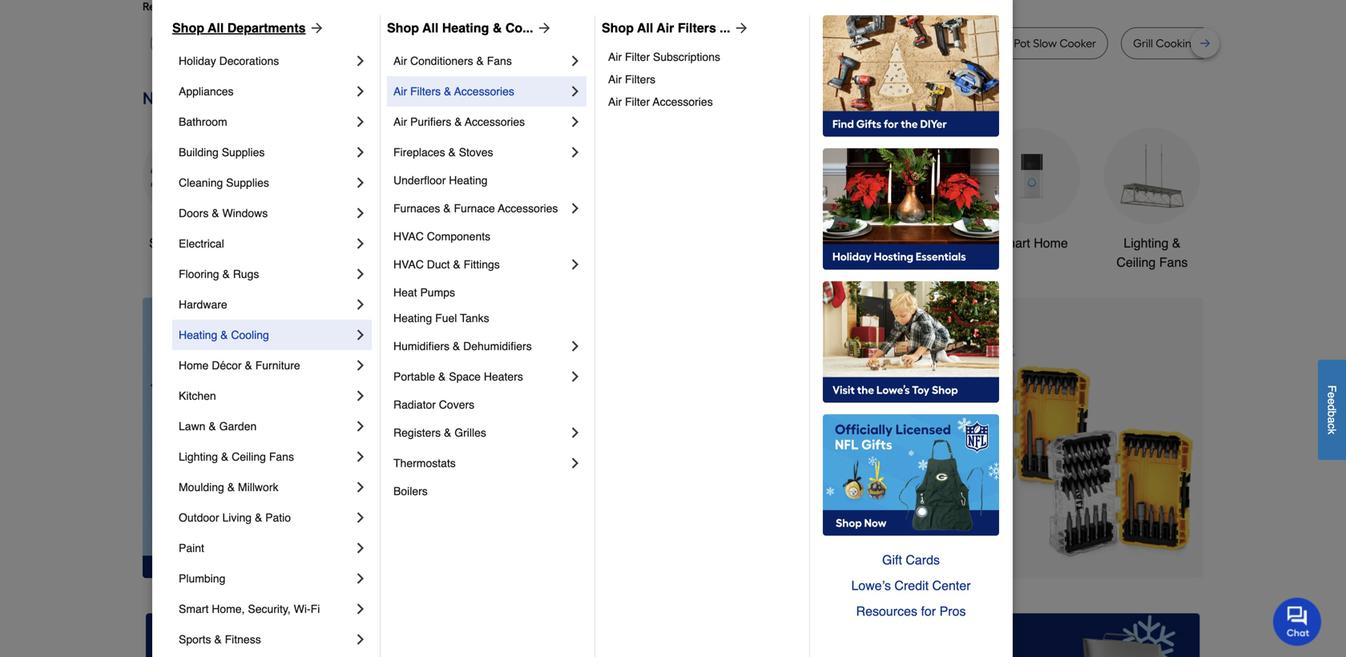 Task type: vqa. For each thing, say whether or not it's contained in the screenshot.
the Air Filter Subscriptions
yes



Task type: locate. For each thing, give the bounding box(es) containing it.
chevron right image for flooring & rugs
[[353, 266, 369, 282]]

accessories inside "air purifiers & accessories" link
[[465, 115, 525, 128]]

1 horizontal spatial decorations
[[517, 255, 586, 270]]

cooling
[[231, 329, 269, 341]]

home décor & furniture link
[[179, 350, 353, 381]]

appliances
[[179, 85, 234, 98]]

shop these last-minute gifts. $99 or less. quantities are limited and won't last. image
[[143, 298, 401, 578]]

deals
[[200, 236, 232, 250]]

0 vertical spatial hvac
[[393, 230, 424, 243]]

0 horizontal spatial fans
[[269, 450, 294, 463]]

holiday decorations
[[179, 54, 279, 67]]

0 vertical spatial lighting & ceiling fans
[[1117, 236, 1188, 270]]

0 vertical spatial outdoor
[[746, 236, 792, 250]]

pot
[[772, 36, 789, 50], [837, 36, 854, 50], [928, 36, 945, 50], [1014, 36, 1031, 50]]

2 cooking from the left
[[1156, 36, 1199, 50]]

0 horizontal spatial decorations
[[219, 54, 279, 67]]

decorations down christmas
[[517, 255, 586, 270]]

0 horizontal spatial bathroom
[[179, 115, 227, 128]]

1 horizontal spatial filters
[[625, 73, 656, 86]]

0 horizontal spatial cooking
[[792, 36, 834, 50]]

fittings
[[464, 258, 500, 271]]

0 vertical spatial fans
[[487, 54, 512, 67]]

thermostats
[[393, 457, 456, 470]]

duct
[[427, 258, 450, 271]]

smart for smart home, security, wi-fi
[[179, 603, 209, 615]]

3 shop from the left
[[602, 20, 634, 35]]

chevron right image for lawn & garden
[[353, 418, 369, 434]]

1 vertical spatial filter
[[625, 95, 650, 108]]

building supplies
[[179, 146, 265, 159]]

1 vertical spatial decorations
[[517, 255, 586, 270]]

hvac down the furnaces
[[393, 230, 424, 243]]

0 horizontal spatial outdoor
[[179, 511, 219, 524]]

rugs
[[233, 268, 259, 280]]

chevron right image
[[353, 53, 369, 69], [353, 83, 369, 99], [353, 144, 369, 160], [353, 205, 369, 221], [353, 296, 369, 313], [353, 327, 369, 343], [567, 338, 583, 354], [353, 357, 369, 373], [567, 369, 583, 385], [353, 388, 369, 404], [353, 418, 369, 434], [567, 425, 583, 441], [353, 449, 369, 465], [567, 455, 583, 471], [353, 479, 369, 495], [353, 540, 369, 556], [353, 571, 369, 587]]

equipment
[[761, 255, 822, 270]]

shop all departments link
[[172, 18, 325, 38]]

air filter subscriptions
[[608, 50, 720, 63]]

accessories inside furnaces & furnace accessories link
[[498, 202, 558, 215]]

accessories down 'air filters & accessories' link at the top left of page
[[465, 115, 525, 128]]

0 horizontal spatial tools
[[416, 236, 446, 250]]

air purifiers & accessories
[[393, 115, 525, 128]]

christmas decorations
[[517, 236, 586, 270]]

furnaces & furnace accessories
[[393, 202, 558, 215]]

resources
[[856, 604, 918, 619]]

0 horizontal spatial slow
[[379, 36, 403, 50]]

fi
[[311, 603, 320, 615]]

1 horizontal spatial cooking
[[1156, 36, 1199, 50]]

1 filter from the top
[[625, 50, 650, 63]]

0 vertical spatial smart
[[996, 236, 1030, 250]]

hvac duct & fittings link
[[393, 249, 567, 280]]

air filters link
[[608, 68, 798, 91]]

cooker left grill
[[1060, 36, 1096, 50]]

heating down hardware
[[179, 329, 217, 341]]

all for air
[[637, 20, 653, 35]]

4 pot from the left
[[1014, 36, 1031, 50]]

supplies
[[222, 146, 265, 159], [226, 176, 269, 189]]

boilers
[[393, 485, 428, 498]]

accessories inside 'air filters & accessories' link
[[454, 85, 514, 98]]

visit the lowe's toy shop. image
[[823, 281, 999, 403]]

tools
[[416, 236, 446, 250], [796, 236, 825, 250]]

shop all departments
[[172, 20, 306, 35]]

0 vertical spatial home
[[1034, 236, 1068, 250]]

chevron right image for registers & grilles
[[567, 425, 583, 441]]

1 vertical spatial lighting & ceiling fans
[[179, 450, 294, 463]]

&
[[493, 20, 502, 35], [1233, 36, 1241, 50], [476, 54, 484, 67], [444, 85, 451, 98], [455, 115, 462, 128], [448, 146, 456, 159], [443, 202, 451, 215], [212, 207, 219, 220], [829, 236, 838, 250], [1172, 236, 1181, 250], [453, 258, 461, 271], [222, 268, 230, 280], [220, 329, 228, 341], [453, 340, 460, 353], [245, 359, 252, 372], [438, 370, 446, 383], [209, 420, 216, 433], [444, 426, 451, 439], [221, 450, 229, 463], [227, 481, 235, 494], [255, 511, 262, 524], [214, 633, 222, 646]]

air for air filter subscriptions
[[608, 50, 622, 63]]

1 horizontal spatial smart
[[996, 236, 1030, 250]]

appliances link
[[179, 76, 353, 107]]

chevron right image for air purifiers & accessories
[[567, 114, 583, 130]]

outdoor inside "outdoor tools & equipment"
[[746, 236, 792, 250]]

2 tools from the left
[[796, 236, 825, 250]]

1 crock from the left
[[740, 36, 770, 50]]

supplies up "windows"
[[226, 176, 269, 189]]

2 horizontal spatial shop
[[602, 20, 634, 35]]

chevron right image for outdoor living & patio
[[353, 510, 369, 526]]

grate
[[1201, 36, 1231, 50]]

0 horizontal spatial shop
[[172, 20, 204, 35]]

filters left ... on the right top of the page
[[678, 20, 716, 35]]

chevron right image for home décor & furniture
[[353, 357, 369, 373]]

1 horizontal spatial bathroom
[[884, 236, 940, 250]]

pumps
[[420, 286, 455, 299]]

registers & grilles link
[[393, 417, 567, 448]]

0 vertical spatial ceiling
[[1117, 255, 1156, 270]]

hvac components link
[[393, 224, 583, 249]]

lighting
[[1124, 236, 1169, 250], [179, 450, 218, 463]]

tools up duct
[[416, 236, 446, 250]]

a
[[1326, 417, 1339, 423]]

sports
[[179, 633, 211, 646]]

for
[[921, 604, 936, 619]]

0 vertical spatial lighting & ceiling fans link
[[1104, 128, 1200, 272]]

2 pot from the left
[[837, 36, 854, 50]]

dehumidifiers
[[463, 340, 532, 353]]

shop for shop all departments
[[172, 20, 204, 35]]

shop
[[172, 20, 204, 35], [387, 20, 419, 35], [602, 20, 634, 35]]

tanks
[[460, 312, 489, 325]]

chevron right image for hvac duct & fittings
[[567, 256, 583, 272]]

scroll to item #5 image
[[891, 549, 929, 556]]

building
[[179, 146, 219, 159]]

1 horizontal spatial home
[[1034, 236, 1068, 250]]

christmas
[[522, 236, 580, 250]]

1 horizontal spatial cooker
[[1060, 36, 1096, 50]]

0 vertical spatial filter
[[625, 50, 650, 63]]

2 crock from the left
[[981, 36, 1011, 50]]

decorations for christmas
[[517, 255, 586, 270]]

filter down air filters
[[625, 95, 650, 108]]

sports & fitness
[[179, 633, 261, 646]]

smart
[[996, 236, 1030, 250], [179, 603, 209, 615]]

grill
[[1133, 36, 1153, 50]]

outdoor up equipment
[[746, 236, 792, 250]]

lighting & ceiling fans link
[[1104, 128, 1200, 272], [179, 442, 353, 472]]

up to 30 percent off select grills and accessories. image
[[866, 613, 1200, 657]]

cooking
[[792, 36, 834, 50], [1156, 36, 1199, 50]]

supplies for building supplies
[[222, 146, 265, 159]]

3 pot from the left
[[928, 36, 945, 50]]

2 vertical spatial fans
[[269, 450, 294, 463]]

shop up triple slow cooker
[[387, 20, 419, 35]]

chevron right image for bathroom
[[353, 114, 369, 130]]

wi-
[[294, 603, 311, 615]]

triple slow cooker
[[349, 36, 442, 50]]

1 shop from the left
[[172, 20, 204, 35]]

heating up furnace
[[449, 174, 488, 187]]

decorations down shop all departments link
[[219, 54, 279, 67]]

1 pot from the left
[[772, 36, 789, 50]]

patio
[[265, 511, 291, 524]]

1 hvac from the top
[[393, 230, 424, 243]]

1 vertical spatial hvac
[[393, 258, 424, 271]]

e
[[1326, 392, 1339, 398], [1326, 398, 1339, 405]]

heating
[[442, 20, 489, 35], [449, 174, 488, 187], [393, 312, 432, 325], [179, 329, 217, 341]]

underfloor heating link
[[393, 167, 583, 193]]

filter up air filters
[[625, 50, 650, 63]]

subscriptions
[[653, 50, 720, 63]]

arrow right image for shop all heating & co...
[[533, 20, 553, 36]]

hvac up heat
[[393, 258, 424, 271]]

fans for air conditioners & fans link on the left
[[487, 54, 512, 67]]

crock for crock pot slow cooker
[[981, 36, 1011, 50]]

0 horizontal spatial ceiling
[[232, 450, 266, 463]]

1 horizontal spatial lighting
[[1124, 236, 1169, 250]]

decorations
[[219, 54, 279, 67], [517, 255, 586, 270]]

1 horizontal spatial slow
[[1033, 36, 1057, 50]]

0 horizontal spatial cooker
[[406, 36, 442, 50]]

registers
[[393, 426, 441, 439]]

cleaning
[[179, 176, 223, 189]]

paint
[[179, 542, 204, 555]]

chevron right image
[[567, 53, 583, 69], [567, 83, 583, 99], [353, 114, 369, 130], [567, 114, 583, 130], [567, 144, 583, 160], [353, 175, 369, 191], [567, 200, 583, 216], [353, 236, 369, 252], [567, 256, 583, 272], [353, 266, 369, 282], [353, 510, 369, 526], [353, 601, 369, 617], [353, 631, 369, 647]]

accessories inside air filter accessories link
[[653, 95, 713, 108]]

1 vertical spatial outdoor
[[179, 511, 219, 524]]

1 horizontal spatial lighting & ceiling fans link
[[1104, 128, 1200, 272]]

outdoor down moulding
[[179, 511, 219, 524]]

center
[[932, 578, 971, 593]]

heating down heat
[[393, 312, 432, 325]]

e up d
[[1326, 392, 1339, 398]]

2 cooker from the left
[[1060, 36, 1096, 50]]

1 horizontal spatial ceiling
[[1117, 255, 1156, 270]]

officially licensed n f l gifts. shop now. image
[[823, 414, 999, 536]]

recommended searches for you heading
[[143, 0, 1204, 14]]

conditioners
[[410, 54, 473, 67]]

0 horizontal spatial arrow right image
[[306, 20, 325, 36]]

chevron right image for heating & cooling
[[353, 327, 369, 343]]

all down recommended searches for you heading
[[637, 20, 653, 35]]

arrow right image
[[306, 20, 325, 36], [533, 20, 553, 36], [1174, 438, 1190, 454]]

resources for pros link
[[823, 599, 999, 624]]

chevron right image for building supplies
[[353, 144, 369, 160]]

home
[[1034, 236, 1068, 250], [179, 359, 209, 372]]

arrow right image
[[731, 20, 750, 36]]

1 horizontal spatial crock
[[981, 36, 1011, 50]]

0 horizontal spatial filters
[[410, 85, 441, 98]]

shop all deals link
[[143, 128, 239, 253]]

outdoor tools & equipment link
[[744, 128, 840, 272]]

0 vertical spatial supplies
[[222, 146, 265, 159]]

air filters & accessories link
[[393, 76, 567, 107]]

chevron right image for hardware
[[353, 296, 369, 313]]

1 horizontal spatial fans
[[487, 54, 512, 67]]

paint link
[[179, 533, 353, 563]]

purifiers
[[410, 115, 451, 128]]

fireplaces
[[393, 146, 445, 159]]

tools up equipment
[[796, 236, 825, 250]]

arrow right image inside shop all heating & co... link
[[533, 20, 553, 36]]

1 vertical spatial supplies
[[226, 176, 269, 189]]

2 horizontal spatial filters
[[678, 20, 716, 35]]

accessories up christmas
[[498, 202, 558, 215]]

filters up 'purifiers'
[[410, 85, 441, 98]]

accessories up "air purifiers & accessories" link
[[454, 85, 514, 98]]

air filter accessories
[[608, 95, 713, 108]]

shop up holiday
[[172, 20, 204, 35]]

heaters
[[484, 370, 523, 383]]

2 filter from the top
[[625, 95, 650, 108]]

chevron right image for plumbing
[[353, 571, 369, 587]]

1 horizontal spatial arrow right image
[[533, 20, 553, 36]]

find gifts for the diyer. image
[[823, 15, 999, 137]]

hvac
[[393, 230, 424, 243], [393, 258, 424, 271]]

shop all air filters ... link
[[602, 18, 750, 38]]

crock down arrow right image
[[740, 36, 770, 50]]

arrow right image inside shop all departments link
[[306, 20, 325, 36]]

crock pot cooking pot
[[740, 36, 854, 50]]

all right shop
[[182, 236, 196, 250]]

supplies up cleaning supplies
[[222, 146, 265, 159]]

0 horizontal spatial smart
[[179, 603, 209, 615]]

scroll to item #2 image
[[772, 549, 811, 556]]

1 vertical spatial home
[[179, 359, 209, 372]]

1 vertical spatial smart
[[179, 603, 209, 615]]

2 hvac from the top
[[393, 258, 424, 271]]

1 vertical spatial fans
[[1159, 255, 1188, 270]]

chevron right image for furnaces & furnace accessories
[[567, 200, 583, 216]]

heating fuel tanks link
[[393, 305, 583, 331]]

1 horizontal spatial tools
[[796, 236, 825, 250]]

1 vertical spatial lighting & ceiling fans link
[[179, 442, 353, 472]]

chevron right image for moulding & millwork
[[353, 479, 369, 495]]

1 vertical spatial lighting
[[179, 450, 218, 463]]

crock right instant pot
[[981, 36, 1011, 50]]

chevron right image for air filters & accessories
[[567, 83, 583, 99]]

grilles
[[455, 426, 486, 439]]

0 vertical spatial decorations
[[219, 54, 279, 67]]

cooker up conditioners
[[406, 36, 442, 50]]

tools inside tools link
[[416, 236, 446, 250]]

1 horizontal spatial outdoor
[[746, 236, 792, 250]]

e up b
[[1326, 398, 1339, 405]]

2 shop from the left
[[387, 20, 419, 35]]

hvac for hvac components
[[393, 230, 424, 243]]

heat pumps
[[393, 286, 455, 299]]

1 vertical spatial ceiling
[[232, 450, 266, 463]]

1 horizontal spatial shop
[[387, 20, 419, 35]]

heating up air conditioners & fans
[[442, 20, 489, 35]]

0 horizontal spatial crock
[[740, 36, 770, 50]]

b
[[1326, 411, 1339, 417]]

filters up air filter accessories on the top
[[625, 73, 656, 86]]

all up conditioners
[[422, 20, 439, 35]]

new deals every day during 25 days of deals image
[[143, 85, 1204, 112]]

2 horizontal spatial fans
[[1159, 255, 1188, 270]]

1 tools from the left
[[416, 236, 446, 250]]

accessories for air filters & accessories
[[454, 85, 514, 98]]

all up the holiday decorations
[[208, 20, 224, 35]]

fans
[[487, 54, 512, 67], [1159, 255, 1188, 270], [269, 450, 294, 463]]

accessories down air filters link
[[653, 95, 713, 108]]

portable & space heaters
[[393, 370, 523, 383]]

all for heating
[[422, 20, 439, 35]]

shop up air filters
[[602, 20, 634, 35]]



Task type: describe. For each thing, give the bounding box(es) containing it.
up to 35 percent off select small appliances. image
[[506, 613, 840, 657]]

chevron right image for thermostats
[[567, 455, 583, 471]]

credit
[[895, 578, 929, 593]]

filter for subscriptions
[[625, 50, 650, 63]]

air for air filters & accessories
[[393, 85, 407, 98]]

hvac duct & fittings
[[393, 258, 500, 271]]

stoves
[[459, 146, 493, 159]]

f e e d b a c k
[[1326, 385, 1339, 435]]

flooring
[[179, 268, 219, 280]]

hvac for hvac duct & fittings
[[393, 258, 424, 271]]

all for deals
[[182, 236, 196, 250]]

fireplaces & stoves link
[[393, 137, 567, 167]]

air for air filters
[[608, 73, 622, 86]]

pros
[[940, 604, 966, 619]]

chevron right image for holiday decorations
[[353, 53, 369, 69]]

chevron right image for doors & windows
[[353, 205, 369, 221]]

underfloor heating
[[393, 174, 488, 187]]

scroll to item #4 image
[[852, 549, 891, 556]]

decorations for holiday
[[219, 54, 279, 67]]

heating & cooling
[[179, 329, 269, 341]]

lowe's
[[851, 578, 891, 593]]

microwave
[[479, 36, 535, 50]]

1 cooking from the left
[[792, 36, 834, 50]]

chevron right image for air conditioners & fans
[[567, 53, 583, 69]]

thermostats link
[[393, 448, 567, 478]]

air purifiers & accessories link
[[393, 107, 567, 137]]

pot for crock pot cooking pot
[[772, 36, 789, 50]]

filters for air filters & accessories
[[410, 85, 441, 98]]

hardware link
[[179, 289, 353, 320]]

all for departments
[[208, 20, 224, 35]]

0 vertical spatial bathroom
[[179, 115, 227, 128]]

& inside 'link'
[[444, 426, 451, 439]]

air conditioners & fans link
[[393, 46, 567, 76]]

pot for crock pot slow cooker
[[1014, 36, 1031, 50]]

heating fuel tanks
[[393, 312, 489, 325]]

& inside "outdoor tools & equipment"
[[829, 236, 838, 250]]

windows
[[222, 207, 268, 220]]

underfloor
[[393, 174, 446, 187]]

chevron right image for smart home, security, wi-fi
[[353, 601, 369, 617]]

lawn & garden
[[179, 420, 257, 433]]

cleaning supplies link
[[179, 167, 353, 198]]

chevron right image for electrical
[[353, 236, 369, 252]]

moulding & millwork
[[179, 481, 278, 494]]

shop for shop all air filters ...
[[602, 20, 634, 35]]

filter for accessories
[[625, 95, 650, 108]]

holiday hosting essentials. image
[[823, 148, 999, 270]]

furnaces & furnace accessories link
[[393, 193, 567, 224]]

shop all heating & co...
[[387, 20, 533, 35]]

chevron right image for humidifiers & dehumidifiers
[[567, 338, 583, 354]]

outdoor living & patio link
[[179, 502, 353, 533]]

outdoor living & patio
[[179, 511, 291, 524]]

doors
[[179, 207, 209, 220]]

air for air filter accessories
[[608, 95, 622, 108]]

christmas decorations link
[[503, 128, 599, 272]]

radiator covers
[[393, 398, 475, 411]]

accessories for air purifiers & accessories
[[465, 115, 525, 128]]

building supplies link
[[179, 137, 353, 167]]

1 horizontal spatial lighting & ceiling fans
[[1117, 236, 1188, 270]]

1 vertical spatial bathroom
[[884, 236, 940, 250]]

up to 50 percent off select tools and accessories. image
[[427, 298, 1204, 578]]

plumbing link
[[179, 563, 353, 594]]

chevron right image for portable & space heaters
[[567, 369, 583, 385]]

0 horizontal spatial bathroom link
[[179, 107, 353, 137]]

smart for smart home
[[996, 236, 1030, 250]]

0 horizontal spatial home
[[179, 359, 209, 372]]

pot for instant pot
[[928, 36, 945, 50]]

tools inside "outdoor tools & equipment"
[[796, 236, 825, 250]]

portable
[[393, 370, 435, 383]]

boilers link
[[393, 478, 583, 504]]

smart home link
[[984, 128, 1080, 253]]

2 e from the top
[[1326, 398, 1339, 405]]

furnaces
[[393, 202, 440, 215]]

resources for pros
[[856, 604, 966, 619]]

accessories for furnaces & furnace accessories
[[498, 202, 558, 215]]

plumbing
[[179, 572, 225, 585]]

heat
[[393, 286, 417, 299]]

outdoor for outdoor tools & equipment
[[746, 236, 792, 250]]

1 slow from the left
[[379, 36, 403, 50]]

chevron right image for paint
[[353, 540, 369, 556]]

humidifiers & dehumidifiers
[[393, 340, 532, 353]]

doors & windows link
[[179, 198, 353, 228]]

k
[[1326, 429, 1339, 435]]

millwork
[[238, 481, 278, 494]]

1 horizontal spatial bathroom link
[[864, 128, 960, 253]]

0 horizontal spatial lighting & ceiling fans
[[179, 450, 294, 463]]

heating & cooling link
[[179, 320, 353, 350]]

space
[[449, 370, 481, 383]]

air filters & accessories
[[393, 85, 514, 98]]

outdoor for outdoor living & patio
[[179, 511, 219, 524]]

covers
[[439, 398, 475, 411]]

air filters
[[608, 73, 656, 86]]

hvac components
[[393, 230, 491, 243]]

doors & windows
[[179, 207, 268, 220]]

supplies for cleaning supplies
[[226, 176, 269, 189]]

crock for crock pot cooking pot
[[740, 36, 770, 50]]

0 vertical spatial lighting
[[1124, 236, 1169, 250]]

electrical link
[[179, 228, 353, 259]]

radiator
[[393, 398, 436, 411]]

chevron right image for kitchen
[[353, 388, 369, 404]]

c
[[1326, 423, 1339, 429]]

kitchen link
[[179, 381, 353, 411]]

components
[[427, 230, 491, 243]]

tools link
[[383, 128, 479, 253]]

shop
[[149, 236, 179, 250]]

hardware
[[179, 298, 227, 311]]

lawn
[[179, 420, 206, 433]]

holiday
[[179, 54, 216, 67]]

air for air conditioners & fans
[[393, 54, 407, 67]]

rack
[[1294, 36, 1319, 50]]

fans for the leftmost lighting & ceiling fans link
[[269, 450, 294, 463]]

arrow right image for shop all departments
[[306, 20, 325, 36]]

flooring & rugs
[[179, 268, 259, 280]]

instant
[[890, 36, 925, 50]]

air conditioners & fans
[[393, 54, 512, 67]]

chevron right image for fireplaces & stoves
[[567, 144, 583, 160]]

chevron right image for appliances
[[353, 83, 369, 99]]

security,
[[248, 603, 291, 615]]

gift cards
[[882, 553, 940, 567]]

shop for shop all heating & co...
[[387, 20, 419, 35]]

0 horizontal spatial lighting & ceiling fans link
[[179, 442, 353, 472]]

1 cooker from the left
[[406, 36, 442, 50]]

fireplaces & stoves
[[393, 146, 493, 159]]

1 e from the top
[[1326, 392, 1339, 398]]

smart home, security, wi-fi link
[[179, 594, 353, 624]]

registers & grilles
[[393, 426, 486, 439]]

cleaning supplies
[[179, 176, 269, 189]]

electrical
[[179, 237, 224, 250]]

air filter subscriptions link
[[608, 46, 798, 68]]

get up to 2 free select tools or batteries when you buy 1 with select purchases. image
[[146, 613, 480, 657]]

chevron right image for sports & fitness
[[353, 631, 369, 647]]

air filter accessories link
[[608, 91, 798, 113]]

heat pumps link
[[393, 280, 583, 305]]

warming
[[1244, 36, 1292, 50]]

co...
[[506, 20, 533, 35]]

chevron right image for lighting & ceiling fans
[[353, 449, 369, 465]]

filters for air filters
[[625, 73, 656, 86]]

0 horizontal spatial lighting
[[179, 450, 218, 463]]

grill cooking grate & warming rack
[[1133, 36, 1319, 50]]

f e e d b a c k button
[[1318, 360, 1346, 460]]

2 horizontal spatial arrow right image
[[1174, 438, 1190, 454]]

home,
[[212, 603, 245, 615]]

air for air purifiers & accessories
[[393, 115, 407, 128]]

chat invite button image
[[1273, 597, 1322, 646]]

smart home
[[996, 236, 1068, 250]]

kitchen
[[179, 389, 216, 402]]

2 slow from the left
[[1033, 36, 1057, 50]]

fuel
[[435, 312, 457, 325]]

chevron right image for cleaning supplies
[[353, 175, 369, 191]]



